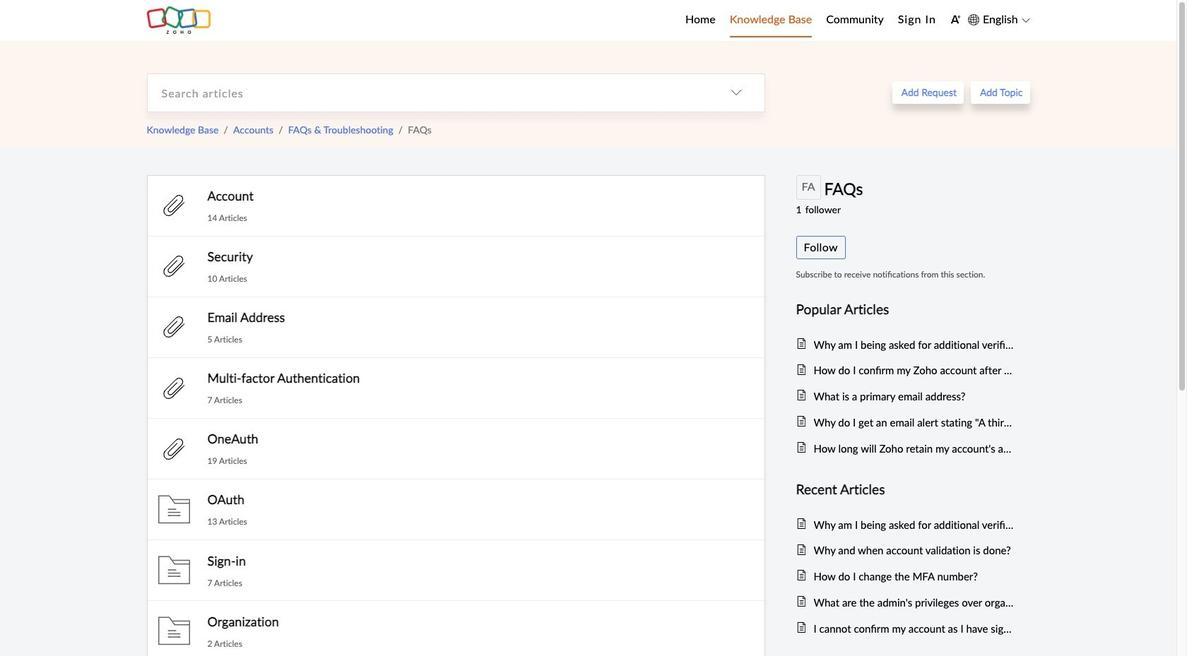 Task type: locate. For each thing, give the bounding box(es) containing it.
user preference image
[[950, 14, 961, 25]]

Search articles field
[[147, 74, 708, 111]]

choose languages element
[[968, 11, 1030, 29]]



Task type: vqa. For each thing, say whether or not it's contained in the screenshot.
Insert image
no



Task type: describe. For each thing, give the bounding box(es) containing it.
choose category image
[[730, 87, 742, 98]]

choose category element
[[708, 74, 764, 111]]

user preference element
[[950, 10, 961, 31]]



